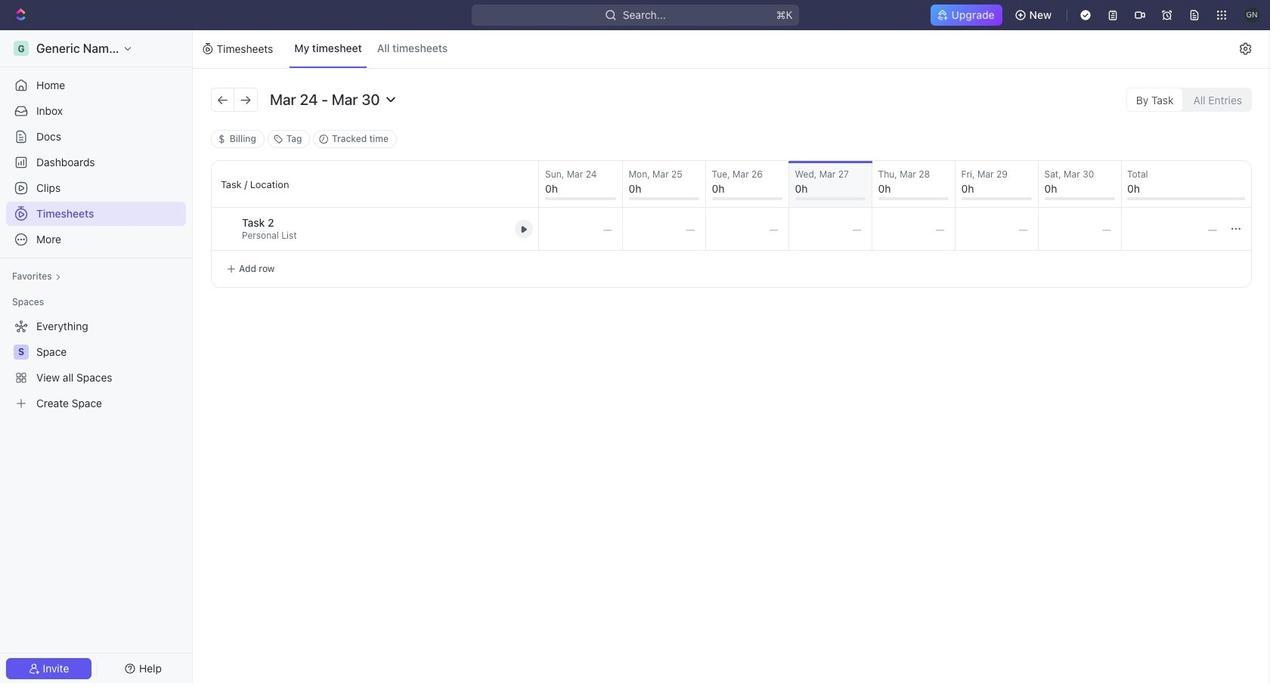 Task type: locate. For each thing, give the bounding box(es) containing it.
2 — text field from the left
[[789, 208, 872, 250]]

space, , element
[[14, 345, 29, 360]]

sidebar navigation
[[0, 30, 196, 684]]

tree inside sidebar navigation
[[6, 315, 186, 416]]

— text field
[[539, 208, 622, 250], [706, 208, 789, 250], [873, 208, 955, 250], [1039, 208, 1122, 250]]

— text field
[[623, 208, 705, 250], [789, 208, 872, 250], [956, 208, 1038, 250], [1122, 208, 1228, 250]]

3 — text field from the left
[[873, 208, 955, 250]]

tree
[[6, 315, 186, 416]]

4 — text field from the left
[[1122, 208, 1228, 250]]

2 — text field from the left
[[706, 208, 789, 250]]

1 — text field from the left
[[539, 208, 622, 250]]



Task type: describe. For each thing, give the bounding box(es) containing it.
generic name's workspace, , element
[[14, 41, 29, 56]]

1 — text field from the left
[[623, 208, 705, 250]]

3 — text field from the left
[[956, 208, 1038, 250]]

4 — text field from the left
[[1039, 208, 1122, 250]]



Task type: vqa. For each thing, say whether or not it's contained in the screenshot.
the All
no



